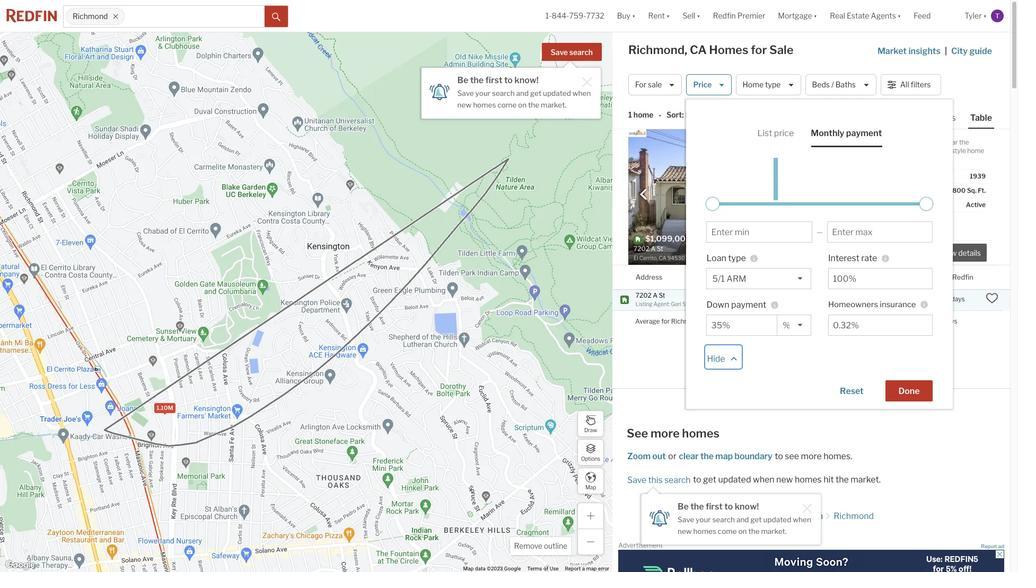 Task type: describe. For each thing, give the bounding box(es) containing it.
1 vertical spatial baths
[[838, 273, 857, 281]]

monthly payment element
[[811, 120, 882, 147]]

done
[[899, 387, 920, 397]]

report ad
[[981, 544, 1004, 550]]

home inside 1 home • sort : recommended
[[634, 111, 654, 120]]

3,800
[[947, 187, 966, 195]]

charming
[[876, 147, 904, 155]]

be the first to know! for left be the first to know! dialog
[[457, 75, 539, 85]]

3,800 sq. ft.
[[947, 187, 986, 195]]

come for the rightmost be the first to know! dialog
[[718, 528, 737, 536]]

▾ for tyler ▾
[[984, 11, 987, 20]]

0 vertical spatial richmond
[[73, 12, 108, 21]]

2.5 for 21 days
[[834, 318, 844, 326]]

rent ▾ button
[[648, 0, 670, 32]]

0 horizontal spatial be the first to know! dialog
[[421, 62, 601, 119]]

home type button
[[736, 74, 801, 95]]

and for left be the first to know! dialog
[[516, 89, 529, 98]]

0 vertical spatial 2.5
[[764, 234, 776, 244]]

type for loan type
[[728, 254, 746, 264]]

first for the rightmost be the first to know! dialog
[[706, 502, 723, 512]]

all)
[[852, 384, 863, 393]]

1 vertical spatial of
[[544, 566, 548, 572]]

boundary
[[735, 452, 773, 462]]

agent:
[[654, 301, 670, 308]]

hide button
[[707, 347, 741, 368]]

sell ▾
[[683, 11, 700, 20]]

monthly
[[811, 128, 845, 138]]

save search button
[[542, 43, 602, 61]]

monthly payment
[[811, 128, 882, 138]]

buy ▾ button
[[611, 0, 642, 32]]

richmond link
[[834, 512, 874, 522]]

type for home type
[[765, 80, 781, 89]]

vintag...
[[843, 155, 865, 163]]

filters
[[911, 80, 931, 89]]

:
[[682, 111, 684, 120]]

price
[[693, 80, 712, 89]]

redfin premier button
[[707, 0, 772, 32]]

1-844-759-7732 link
[[546, 11, 604, 20]]

map for map
[[585, 484, 596, 491]]

maximum price slider
[[920, 197, 934, 211]]

ca
[[690, 43, 707, 57]]

richmond:
[[671, 318, 703, 326]]

$1,099,000 for 21 days
[[747, 318, 782, 326]]

  text field for interest rate
[[833, 274, 928, 284]]

report a map error
[[565, 566, 609, 572]]

report for report a map error
[[565, 566, 581, 572]]

favorite button checkbox
[[791, 132, 809, 150]]

map button
[[578, 468, 604, 495]]

redfin inside button
[[952, 273, 974, 281]]

none
[[874, 201, 890, 209]]

redfin for redfin premier
[[713, 11, 736, 20]]

home inside the nestled at the end of a tranquil cul-de-sac near the albany border, this charming mediterranean-style home exudes vintag...
[[968, 147, 985, 155]]

all filters
[[900, 80, 931, 89]]

0 horizontal spatial a
[[582, 566, 585, 572]]

0 horizontal spatial more
[[651, 427, 680, 441]]

albany
[[820, 147, 840, 155]]

premier
[[738, 11, 765, 20]]

table
[[970, 113, 992, 123]]

0 vertical spatial 4
[[746, 234, 751, 244]]

|
[[945, 46, 947, 56]]

border,
[[842, 147, 863, 155]]

1 horizontal spatial 1,836
[[865, 296, 882, 304]]

  text field for homeowners insurance
[[833, 321, 928, 331]]

759-
[[569, 11, 586, 20]]

california link
[[785, 512, 823, 522]]

draw button
[[578, 411, 604, 438]]

save search
[[551, 48, 593, 57]]

map for map data ©2023 google
[[463, 566, 474, 572]]

submit search image
[[272, 13, 281, 21]]

nestled at the end of a tranquil cul-de-sac near the albany border, this charming mediterranean-style home exudes vintag...
[[820, 138, 985, 163]]

sac
[[933, 138, 943, 146]]

1 horizontal spatial for
[[751, 43, 767, 57]]

clear
[[679, 452, 699, 462]]

$1,099,000 for 20 days
[[749, 296, 785, 304]]

be the first to know! for the rightmost be the first to know! dialog
[[678, 502, 759, 512]]

first for left be the first to know! dialog
[[486, 75, 503, 85]]

google image
[[3, 559, 38, 573]]

price button
[[687, 74, 732, 95]]

save this search
[[627, 476, 691, 486]]

1 horizontal spatial be the first to know! dialog
[[642, 488, 821, 545]]

1 horizontal spatial 4
[[808, 318, 812, 326]]

1 vertical spatial this
[[648, 476, 663, 486]]

1939
[[970, 172, 986, 180]]

2.5 for 20 days
[[838, 296, 848, 304]]

redfin link
[[749, 512, 775, 522]]

when for left be the first to know! dialog
[[573, 89, 591, 98]]

beds / baths button
[[805, 74, 876, 95]]

beds for beds
[[811, 273, 828, 281]]

5/1 arm
[[713, 274, 747, 284]]

dialog containing list price
[[687, 100, 953, 409]]

location
[[701, 273, 729, 281]]

get for left be the first to know! dialog
[[530, 89, 542, 98]]

mortgage ▾
[[778, 11, 817, 20]]

market insights | city guide
[[878, 46, 992, 56]]

recommended
[[685, 111, 739, 120]]

user photo image
[[991, 10, 1004, 22]]

0 vertical spatial favorite this home image
[[819, 247, 832, 259]]

list
[[758, 128, 772, 138]]

details
[[958, 249, 981, 258]]

advertisement
[[618, 542, 663, 550]]

1 vertical spatial more
[[801, 452, 822, 462]]

sell
[[683, 11, 695, 20]]

remove outline button
[[510, 538, 571, 556]]

on
[[942, 273, 951, 281]]

data
[[475, 566, 486, 572]]

address
[[636, 273, 663, 281]]

homeowners insurance
[[828, 300, 916, 310]]

buy
[[617, 11, 631, 20]]

home type
[[743, 80, 781, 89]]

clear the map boundary button
[[678, 452, 773, 462]]

previous button image
[[639, 189, 649, 200]]

▾ for rent ▾
[[667, 11, 670, 20]]

sale
[[648, 80, 662, 89]]

photos
[[928, 113, 956, 123]]

save your search and get updated when new homes come on the market. for left be the first to know! dialog
[[457, 89, 591, 109]]

this inside the nestled at the end of a tranquil cul-de-sac near the albany border, this charming mediterranean-style home exudes vintag...
[[864, 147, 875, 155]]

or
[[668, 452, 677, 462]]

price
[[774, 128, 794, 138]]

view
[[940, 249, 957, 258]]

updated for the rightmost be the first to know! dialog
[[763, 516, 791, 524]]

location button
[[701, 266, 729, 290]]

de-
[[923, 138, 933, 146]]

your for the rightmost be the first to know! dialog
[[696, 516, 711, 524]]

new for left be the first to know! dialog
[[457, 101, 472, 109]]

▾ for sell ▾
[[697, 11, 700, 20]]

redfin for redfin
[[749, 512, 775, 522]]

done button
[[885, 381, 933, 402]]

homes.
[[824, 452, 853, 462]]

updated for left be the first to know! dialog
[[543, 89, 571, 98]]

list price element
[[758, 120, 794, 147]]

tyler ▾
[[965, 11, 987, 20]]



Task type: locate. For each thing, give the bounding box(es) containing it.
3 ▾ from the left
[[697, 11, 700, 20]]

$1,099,000
[[749, 296, 785, 304], [747, 318, 782, 326]]

0 vertical spatial save your search and get updated when new homes come on the market.
[[457, 89, 591, 109]]

richmond left remove richmond icon
[[73, 12, 108, 21]]

$1,099,000 left %
[[747, 318, 782, 326]]

insights
[[909, 46, 941, 56]]

•
[[659, 111, 661, 120]]

el
[[701, 296, 708, 304]]

hoa
[[820, 201, 834, 209]]

1 horizontal spatial updated
[[718, 475, 751, 485]]

be the first to know!
[[457, 75, 539, 85], [678, 502, 759, 512]]

list price
[[758, 128, 794, 138]]

redfin inside "button"
[[713, 11, 736, 20]]

when right redfin "link"
[[793, 516, 811, 524]]

when for the rightmost be the first to know! dialog
[[793, 516, 811, 524]]

dialog
[[687, 100, 953, 409]]

▾ right sell
[[697, 11, 700, 20]]

of left use
[[544, 566, 548, 572]]

outline
[[544, 542, 567, 551]]

favorite this home image right 20 days
[[986, 292, 999, 305]]

a inside the nestled at the end of a tranquil cul-de-sac near the albany border, this charming mediterranean-style home exudes vintag...
[[883, 138, 887, 146]]

richmond,
[[628, 43, 688, 57]]

1 horizontal spatial on
[[738, 528, 747, 536]]

when down save search
[[573, 89, 591, 98]]

sell ▾ button
[[676, 0, 707, 32]]

options button
[[578, 440, 604, 466]]

1 home • sort : recommended
[[628, 111, 739, 120]]

beds left /
[[812, 80, 830, 89]]

save this search button
[[627, 476, 691, 486]]

4 ▾ from the left
[[814, 11, 817, 20]]

home
[[634, 111, 654, 120], [968, 147, 985, 155]]

2 horizontal spatial updated
[[763, 516, 791, 524]]

2 vertical spatial redfin
[[749, 512, 775, 522]]

map left error
[[586, 566, 597, 572]]

2 horizontal spatial when
[[793, 516, 811, 524]]

0 vertical spatial baths
[[836, 80, 856, 89]]

guide
[[970, 46, 992, 56]]

real estate agents ▾
[[830, 11, 901, 20]]

Enter min text field
[[711, 228, 808, 238]]

google
[[504, 566, 521, 572]]

know! for left be the first to know! dialog
[[515, 75, 539, 85]]

1 vertical spatial beds
[[811, 273, 828, 281]]

come for left be the first to know! dialog
[[498, 101, 517, 109]]

0 horizontal spatial get
[[530, 89, 542, 98]]

city
[[951, 46, 968, 56]]

2 ▾ from the left
[[667, 11, 670, 20]]

this
[[864, 147, 875, 155], [648, 476, 663, 486]]

a up charming
[[883, 138, 887, 146]]

type
[[765, 80, 781, 89], [728, 254, 746, 264]]

address button
[[636, 266, 663, 290]]

▾ right mortgage
[[814, 11, 817, 20]]

1 horizontal spatial know!
[[735, 502, 759, 512]]

report for report ad
[[981, 544, 997, 550]]

map left boundary
[[716, 452, 733, 462]]

0 horizontal spatial richmond
[[73, 12, 108, 21]]

on
[[518, 101, 527, 109], [738, 528, 747, 536]]

0 horizontal spatial type
[[728, 254, 746, 264]]

0 horizontal spatial save your search and get updated when new homes come on the market.
[[457, 89, 591, 109]]

5 ▾ from the left
[[898, 11, 901, 20]]

of inside the nestled at the end of a tranquil cul-de-sac near the albany border, this charming mediterranean-style home exudes vintag...
[[876, 138, 882, 146]]

1 horizontal spatial save your search and get updated when new homes come on the market.
[[678, 516, 811, 536]]

map data ©2023 google
[[463, 566, 521, 572]]

0 horizontal spatial for
[[661, 318, 670, 326]]

california
[[785, 512, 823, 522]]

2 vertical spatial new
[[678, 528, 692, 536]]

1 horizontal spatial of
[[876, 138, 882, 146]]

this down out
[[648, 476, 663, 486]]

insurance
[[880, 300, 916, 310]]

1 ▾ from the left
[[632, 11, 636, 20]]

for down agent:
[[661, 318, 670, 326]]

1 horizontal spatial be
[[678, 502, 689, 512]]

feed button
[[908, 0, 959, 32]]

richmond down hit
[[834, 512, 874, 522]]

on for the rightmost be the first to know! dialog
[[738, 528, 747, 536]]

payment up border,
[[846, 128, 882, 138]]

▾ right tyler
[[984, 11, 987, 20]]

0 vertical spatial days
[[951, 296, 965, 304]]

0 horizontal spatial know!
[[515, 75, 539, 85]]

0 horizontal spatial and
[[516, 89, 529, 98]]

reset button
[[827, 381, 877, 402]]

type inside home type button
[[765, 80, 781, 89]]

redfin premier
[[713, 11, 765, 20]]

payment down arm
[[731, 300, 767, 310]]

%
[[783, 321, 791, 331]]

for
[[635, 80, 647, 89]]

x-out this home image
[[840, 247, 853, 259]]

4 up "loan type"
[[746, 234, 751, 244]]

0 vertical spatial a
[[883, 138, 887, 146]]

0 vertical spatial first
[[486, 75, 503, 85]]

beds left baths button
[[811, 273, 828, 281]]

view details
[[940, 249, 981, 258]]

days for 21 days
[[944, 318, 958, 326]]

updated down 'to get updated when new homes hit the market.' on the right of the page
[[763, 516, 791, 524]]

1 vertical spatial for
[[661, 318, 670, 326]]

1 vertical spatial be
[[678, 502, 689, 512]]

▾ right the buy
[[632, 11, 636, 20]]

1 vertical spatial your
[[696, 516, 711, 524]]

0 horizontal spatial map
[[463, 566, 474, 572]]

0 horizontal spatial first
[[486, 75, 503, 85]]

0 horizontal spatial when
[[573, 89, 591, 98]]

beds button
[[811, 266, 828, 290]]

real estate agents ▾ link
[[830, 0, 901, 32]]

minimum price slider
[[706, 197, 720, 211]]

map inside button
[[585, 484, 596, 491]]

0 vertical spatial map
[[716, 452, 733, 462]]

0 vertical spatial beds
[[812, 80, 830, 89]]

0 vertical spatial for
[[751, 43, 767, 57]]

market
[[878, 46, 907, 56]]

redfin left california
[[749, 512, 775, 522]]

sale
[[770, 43, 794, 57]]

save inside button
[[551, 48, 568, 57]]

favorite this home image left x-out this home icon
[[819, 247, 832, 259]]

▾ inside dropdown button
[[898, 11, 901, 20]]

4 right %
[[808, 318, 812, 326]]

1 horizontal spatial map
[[716, 452, 733, 462]]

ad region
[[618, 551, 1004, 573]]

2 horizontal spatial redfin
[[952, 273, 974, 281]]

map down 'options'
[[585, 484, 596, 491]]

hit
[[824, 475, 834, 485]]

more right 'see'
[[801, 452, 822, 462]]

0 vertical spatial be the first to know! dialog
[[421, 62, 601, 119]]

search
[[569, 48, 593, 57], [492, 89, 515, 98], [665, 476, 691, 486], [712, 516, 735, 524]]

map region
[[0, 0, 630, 573]]

  text field down the homeowners insurance
[[833, 321, 928, 331]]

1 vertical spatial when
[[753, 475, 775, 485]]

beds / baths
[[812, 80, 856, 89]]

home right style
[[968, 147, 985, 155]]

1 vertical spatial 2.5
[[838, 296, 848, 304]]

0 horizontal spatial map
[[586, 566, 597, 572]]

0 horizontal spatial come
[[498, 101, 517, 109]]

/
[[832, 80, 834, 89]]

▾ for mortgage ▾
[[814, 11, 817, 20]]

0 vertical spatial on
[[518, 101, 527, 109]]

be for the rightmost be the first to know! dialog
[[678, 502, 689, 512]]

days for 20 days
[[951, 296, 965, 304]]

favorite button image
[[791, 132, 809, 150]]

at
[[845, 138, 851, 146]]

1 vertical spatial payment
[[731, 300, 767, 310]]

interest rate
[[828, 254, 877, 264]]

1 vertical spatial and
[[737, 516, 749, 524]]

0 horizontal spatial be
[[457, 75, 468, 85]]

1 vertical spatial report
[[565, 566, 581, 572]]

  text field
[[833, 274, 928, 284], [711, 321, 773, 331], [833, 321, 928, 331]]

1 horizontal spatial first
[[706, 502, 723, 512]]

0 vertical spatial $1,099,000
[[749, 296, 785, 304]]

7202 a st listing agent: geri stern el cerrito
[[636, 291, 738, 308]]

updated down save search
[[543, 89, 571, 98]]

2 vertical spatial get
[[751, 516, 762, 524]]

see
[[627, 427, 648, 441]]

of
[[876, 138, 882, 146], [544, 566, 548, 572]]

of right end on the right of the page
[[876, 138, 882, 146]]

2 horizontal spatial market.
[[851, 475, 881, 485]]

1 horizontal spatial redfin
[[749, 512, 775, 522]]

1 vertical spatial home
[[968, 147, 985, 155]]

know! for the rightmost be the first to know! dialog
[[735, 502, 759, 512]]

payment for monthly payment
[[846, 128, 882, 138]]

0 horizontal spatial market.
[[541, 101, 567, 109]]

▾ right agents
[[898, 11, 901, 20]]

report inside report ad button
[[981, 544, 997, 550]]

0 vertical spatial new
[[457, 101, 472, 109]]

richmond, ca homes for sale
[[628, 43, 794, 57]]

1 vertical spatial come
[[718, 528, 737, 536]]

see
[[785, 452, 799, 462]]

for sale
[[635, 80, 662, 89]]

1 vertical spatial $1,099,000
[[747, 318, 782, 326]]

days
[[951, 296, 965, 304], [944, 318, 958, 326]]

0 horizontal spatial 4
[[746, 234, 751, 244]]

None search field
[[125, 6, 265, 27]]

0 vertical spatial more
[[651, 427, 680, 441]]

your for left be the first to know! dialog
[[476, 89, 491, 98]]

market. for left be the first to know! dialog
[[541, 101, 567, 109]]

1,836 left —
[[784, 234, 806, 244]]

  text field down down payment
[[711, 321, 773, 331]]

photo of 7202 a st, el cerrito, ca 94530 image
[[628, 129, 811, 265]]

for left sale
[[751, 43, 767, 57]]

1 horizontal spatial report
[[981, 544, 997, 550]]

0 horizontal spatial report
[[565, 566, 581, 572]]

▾ right rent
[[667, 11, 670, 20]]

updated down zoom out or clear the map boundary to see more homes.
[[718, 475, 751, 485]]

favorite this home image
[[819, 247, 832, 259], [986, 292, 999, 305]]

0 horizontal spatial this
[[648, 476, 663, 486]]

beds inside button
[[812, 80, 830, 89]]

1 horizontal spatial payment
[[846, 128, 882, 138]]

1 vertical spatial days
[[944, 318, 958, 326]]

save your search and get updated when new homes come on the market. for the rightmost be the first to know! dialog
[[678, 516, 811, 536]]

lot
[[916, 187, 926, 195]]

a left error
[[582, 566, 585, 572]]

baths inside button
[[836, 80, 856, 89]]

2.5 down baths button
[[838, 296, 848, 304]]

(download
[[814, 384, 851, 393]]

  text field down rate
[[833, 274, 928, 284]]

1
[[628, 111, 632, 120]]

baths down interest
[[838, 273, 857, 281]]

1,836 down rate
[[865, 296, 882, 304]]

type right home
[[765, 80, 781, 89]]

payment
[[846, 128, 882, 138], [731, 300, 767, 310]]

0 vertical spatial know!
[[515, 75, 539, 85]]

0 vertical spatial be
[[457, 75, 468, 85]]

zoom out button
[[627, 452, 666, 462]]

baths right /
[[836, 80, 856, 89]]

get for the rightmost be the first to know! dialog
[[751, 516, 762, 524]]

6 ▾ from the left
[[984, 11, 987, 20]]

2 horizontal spatial new
[[776, 475, 793, 485]]

1 vertical spatial new
[[776, 475, 793, 485]]

search inside button
[[569, 48, 593, 57]]

down
[[707, 300, 730, 310]]

beds for beds / baths
[[812, 80, 830, 89]]

1 vertical spatial get
[[703, 475, 717, 485]]

homes
[[709, 43, 749, 57]]

home right '1'
[[634, 111, 654, 120]]

1 vertical spatial market.
[[851, 475, 881, 485]]

on for left be the first to know! dialog
[[518, 101, 527, 109]]

average for richmond:
[[635, 318, 703, 326]]

sort
[[667, 111, 682, 120]]

▾ for buy ▾
[[632, 11, 636, 20]]

0 vertical spatial get
[[530, 89, 542, 98]]

cerrito
[[710, 296, 738, 304]]

1 horizontal spatial your
[[696, 516, 711, 524]]

0 horizontal spatial new
[[457, 101, 472, 109]]

2 vertical spatial 2.5
[[834, 318, 844, 326]]

report right use
[[565, 566, 581, 572]]

map left data
[[463, 566, 474, 572]]

be the first to know! dialog
[[421, 62, 601, 119], [642, 488, 821, 545]]

0 vertical spatial and
[[516, 89, 529, 98]]

0 horizontal spatial be the first to know!
[[457, 75, 539, 85]]

on redfin button
[[942, 266, 974, 290]]

nestled
[[820, 138, 843, 146]]

style
[[952, 147, 966, 155]]

heading
[[634, 234, 720, 263]]

payment for down payment
[[731, 300, 767, 310]]

market. for the rightmost be the first to know! dialog
[[761, 528, 787, 536]]

table button
[[968, 112, 994, 129]]

more up out
[[651, 427, 680, 441]]

rent
[[648, 11, 665, 20]]

mediterranean-
[[906, 147, 952, 155]]

zoom out or clear the map boundary to see more homes.
[[627, 452, 853, 462]]

report
[[981, 544, 997, 550], [565, 566, 581, 572]]

0 vertical spatial report
[[981, 544, 997, 550]]

1 horizontal spatial when
[[753, 475, 775, 485]]

0 horizontal spatial on
[[518, 101, 527, 109]]

2.5 down homeowners
[[834, 318, 844, 326]]

when down boundary
[[753, 475, 775, 485]]

lot size
[[916, 187, 940, 195]]

all filters button
[[881, 74, 941, 95]]

1 horizontal spatial new
[[678, 528, 692, 536]]

terms of use link
[[527, 566, 559, 572]]

redfin right on
[[952, 273, 974, 281]]

4
[[746, 234, 751, 244], [808, 318, 812, 326]]

more
[[651, 427, 680, 441], [801, 452, 822, 462]]

1 horizontal spatial favorite this home image
[[986, 292, 999, 305]]

on redfin
[[942, 273, 974, 281]]

new for the rightmost be the first to know! dialog
[[678, 528, 692, 536]]

5/1
[[713, 274, 725, 284]]

days right 20
[[951, 296, 965, 304]]

for sale button
[[628, 74, 682, 95]]

ad
[[999, 544, 1004, 550]]

2.5 left —
[[764, 234, 776, 244]]

0 vertical spatial map
[[585, 484, 596, 491]]

2 vertical spatial market.
[[761, 528, 787, 536]]

0 vertical spatial 1,836
[[784, 234, 806, 244]]

remove richmond image
[[113, 13, 119, 20]]

Enter max text field
[[832, 228, 928, 238]]

type right 'loan'
[[728, 254, 746, 264]]

report left ad
[[981, 544, 997, 550]]

21 days
[[936, 318, 958, 326]]

photos button
[[926, 112, 968, 128]]

mortgage
[[778, 11, 812, 20]]

$1,099,000 up %
[[749, 296, 785, 304]]

0 horizontal spatial updated
[[543, 89, 571, 98]]

1 horizontal spatial and
[[737, 516, 749, 524]]

days right 21
[[944, 318, 958, 326]]

buy ▾ button
[[617, 0, 636, 32]]

for
[[751, 43, 767, 57], [661, 318, 670, 326]]

2 vertical spatial updated
[[763, 516, 791, 524]]

1 horizontal spatial map
[[585, 484, 596, 491]]

out
[[652, 452, 666, 462]]

updated
[[543, 89, 571, 98], [718, 475, 751, 485], [763, 516, 791, 524]]

1 vertical spatial richmond
[[834, 512, 874, 522]]

0 vertical spatial come
[[498, 101, 517, 109]]

0 vertical spatial your
[[476, 89, 491, 98]]

this down end on the right of the page
[[864, 147, 875, 155]]

redfin left premier
[[713, 11, 736, 20]]

view details link
[[934, 243, 987, 262]]

1 horizontal spatial get
[[703, 475, 717, 485]]

1 vertical spatial favorite this home image
[[986, 292, 999, 305]]

$/sq.ft. button
[[909, 266, 933, 290]]

be for left be the first to know! dialog
[[457, 75, 468, 85]]

report a map error link
[[565, 566, 609, 572]]

and for the rightmost be the first to know! dialog
[[737, 516, 749, 524]]



Task type: vqa. For each thing, say whether or not it's contained in the screenshot.
topmost payment
yes



